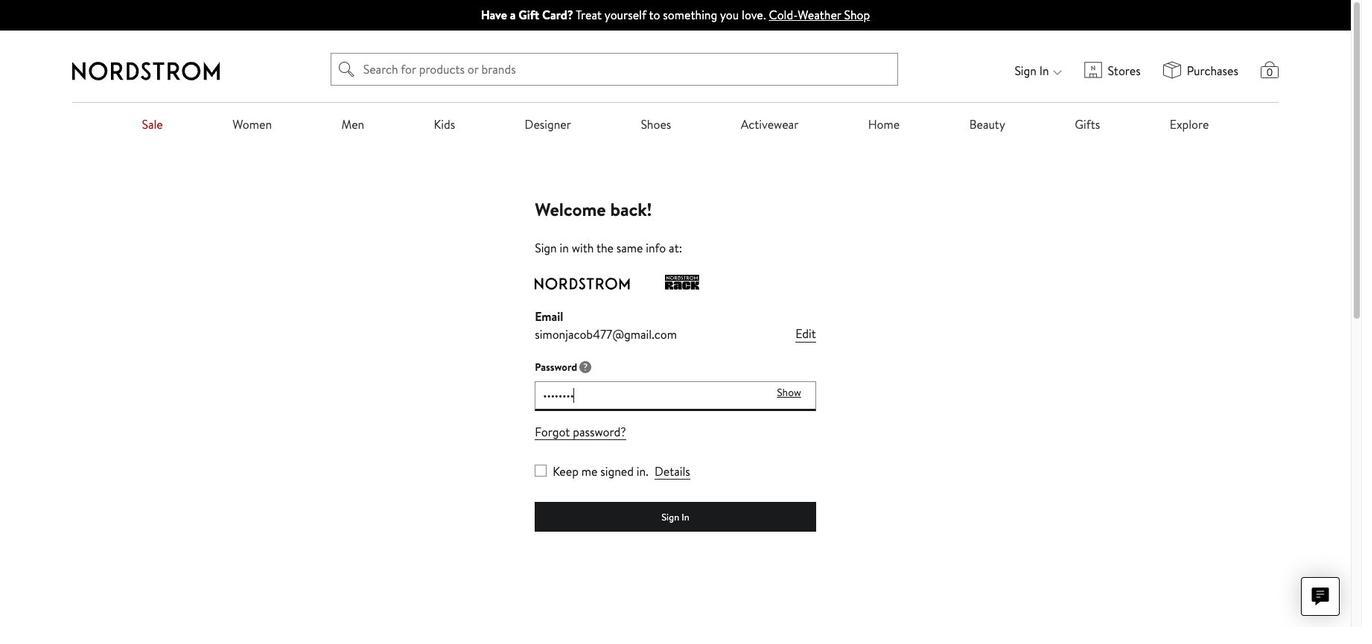 Task type: locate. For each thing, give the bounding box(es) containing it.
Search for products or brands search field
[[358, 54, 897, 85]]

Search search field
[[331, 53, 898, 86]]

large search image
[[339, 60, 354, 78]]

live chat image
[[1312, 588, 1330, 606]]

None password field
[[535, 382, 816, 411]]



Task type: describe. For each thing, give the bounding box(es) containing it.
nordstrom logo element
[[72, 62, 220, 80]]



Task type: vqa. For each thing, say whether or not it's contained in the screenshot.
text box
no



